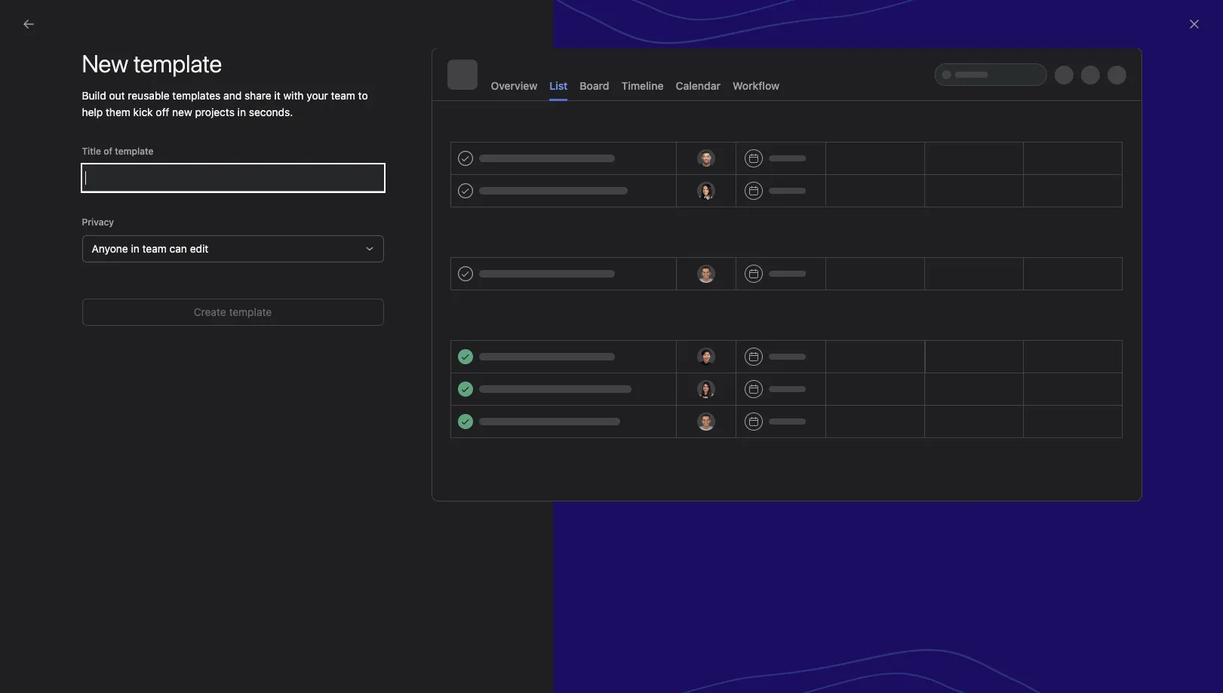 Task type: locate. For each thing, give the bounding box(es) containing it.
to
[[358, 89, 368, 102], [215, 104, 231, 125], [706, 399, 716, 412]]

Title of template text field
[[82, 165, 384, 192]]

reporting
[[39, 170, 87, 183]]

timeline up seconds.
[[235, 91, 278, 104]]

1 row from the top
[[181, 155, 1223, 183]]

portfolios link
[[9, 189, 172, 213]]

1 horizontal spatial create
[[194, 306, 226, 318]]

title of template
[[82, 146, 154, 157]]

can
[[170, 242, 187, 255]]

send feedback link
[[1103, 127, 1167, 140]]

project inside start with a template to build your project or workflow
[[107, 128, 161, 149]]

your inside start with a template to build your project or workflow
[[277, 104, 311, 125]]

date
[[905, 163, 925, 174]]

add to starred image
[[428, 66, 440, 78]]

with down out
[[93, 104, 126, 125]]

in right anyone
[[131, 242, 139, 255]]

templates found
[[749, 357, 860, 375]]

to down and
[[215, 104, 231, 125]]

status
[[604, 163, 632, 174]]

reusable
[[128, 89, 170, 102]]

timeline right board
[[621, 79, 664, 92]]

with right "it"
[[283, 89, 304, 102]]

edit
[[190, 242, 208, 255]]

help
[[82, 106, 103, 118]]

your down "it"
[[277, 104, 311, 125]]

priority
[[995, 163, 1025, 174]]

projects element
[[0, 240, 181, 318]]

team left can at the left top of the page
[[142, 242, 167, 255]]

1 horizontal spatial to
[[358, 89, 368, 102]]

projects
[[195, 106, 235, 118]]

1 vertical spatial to
[[215, 104, 231, 125]]

messages link
[[496, 91, 547, 112]]

your up work
[[794, 384, 816, 397]]

to inside start with a template to build your project or workflow
[[215, 104, 231, 125]]

close image for go back icon
[[1188, 18, 1201, 30]]

create for create project template
[[50, 307, 82, 320]]

2 horizontal spatial to
[[706, 399, 716, 412]]

timeline
[[621, 79, 664, 92], [235, 91, 278, 104]]

2 vertical spatial project
[[842, 384, 878, 397]]

0 vertical spatial team
[[331, 89, 355, 102]]

workflow
[[733, 79, 780, 92]]

0 horizontal spatial in
[[131, 242, 139, 255]]

this is a preview of your project template image
[[432, 48, 1141, 501]]

reporting link
[[9, 165, 172, 189]]

create
[[194, 306, 226, 318], [50, 307, 82, 320]]

reset the filters, or create your own project template to get repeatable work done faster.
[[662, 384, 925, 412]]

1 vertical spatial team
[[142, 242, 167, 255]]

project
[[107, 128, 161, 149], [85, 307, 119, 320], [842, 384, 878, 397]]

0 horizontal spatial create
[[50, 307, 82, 320]]

team inside build out reusable templates and share it with your team to help them kick off new projects in seconds.
[[331, 89, 355, 102]]

1 horizontal spatial in
[[237, 106, 246, 118]]

0 vertical spatial to
[[358, 89, 368, 102]]

global element
[[0, 37, 181, 128]]

kick
[[133, 106, 153, 118]]

dashboard
[[296, 91, 350, 104]]

close image
[[1188, 18, 1201, 30], [1188, 18, 1201, 30]]

timeline link
[[235, 91, 278, 112]]

with
[[283, 89, 304, 102], [93, 104, 126, 125]]

0 horizontal spatial list
[[199, 91, 217, 104]]

your right "it"
[[307, 89, 328, 102]]

0 horizontal spatial with
[[93, 104, 126, 125]]

off
[[156, 106, 169, 118]]

0 vertical spatial project
[[107, 128, 161, 149]]

0 vertical spatial your
[[307, 89, 328, 102]]

your
[[307, 89, 328, 102], [277, 104, 311, 125], [794, 384, 816, 397]]

anyone in team can edit
[[92, 242, 208, 255]]

close image for go back image
[[1188, 18, 1201, 30]]

repeatable
[[738, 399, 791, 412]]

create project template button
[[18, 296, 344, 332]]

or workflow
[[165, 128, 255, 149]]

insights element
[[0, 137, 181, 240]]

send feedback
[[1103, 128, 1167, 139]]

team inside dropdown button
[[142, 242, 167, 255]]

to left get
[[706, 399, 716, 412]]

and
[[223, 89, 242, 102]]

1 vertical spatial in
[[131, 242, 139, 255]]

0 vertical spatial with
[[283, 89, 304, 102]]

template
[[143, 104, 211, 125], [115, 146, 154, 157], [193, 225, 232, 236], [229, 306, 272, 318], [122, 307, 165, 320], [880, 384, 925, 397]]

1 vertical spatial project
[[85, 307, 119, 320]]

1 vertical spatial with
[[93, 104, 126, 125]]

reset
[[662, 384, 690, 397]]

team
[[331, 89, 355, 102], [142, 242, 167, 255]]

no templates found
[[726, 357, 860, 375]]

in
[[237, 106, 246, 118], [131, 242, 139, 255]]

of
[[104, 146, 112, 157]]

template inside reset the filters, or create your own project template to get repeatable work done faster.
[[880, 384, 925, 397]]

list
[[550, 79, 568, 92], [199, 91, 217, 104]]

dashboards
[[91, 297, 148, 309]]

1 horizontal spatial with
[[283, 89, 304, 102]]

2 vertical spatial to
[[706, 399, 716, 412]]

1 vertical spatial your
[[277, 104, 311, 125]]

list up projects
[[199, 91, 217, 104]]

list box
[[434, 6, 796, 30]]

name
[[202, 163, 227, 174]]

with inside start with a template to build your project or workflow
[[93, 104, 126, 125]]

your inside build out reusable templates and share it with your team to help them kick off new projects in seconds.
[[307, 89, 328, 102]]

anyone in team can edit button
[[82, 235, 384, 263]]

0 horizontal spatial to
[[215, 104, 231, 125]]

1 horizontal spatial team
[[331, 89, 355, 102]]

share
[[1090, 68, 1115, 80]]

1 horizontal spatial timeline
[[621, 79, 664, 92]]

create template button
[[82, 299, 384, 326]]

project for reset
[[842, 384, 878, 397]]

task progress
[[755, 163, 814, 174]]

hide sidebar image
[[20, 12, 32, 24]]

in down and
[[237, 106, 246, 118]]

2 vertical spatial your
[[794, 384, 816, 397]]

the
[[693, 384, 709, 397]]

project inside reset the filters, or create your own project template to get repeatable work done faster.
[[842, 384, 878, 397]]

progress
[[368, 91, 413, 104]]

your inside reset the filters, or create your own project template to get repeatable work done faster.
[[794, 384, 816, 397]]

to left the progress
[[358, 89, 368, 102]]

0 vertical spatial in
[[237, 106, 246, 118]]

row
[[181, 155, 1223, 183], [181, 182, 1223, 183]]

templates
[[172, 89, 221, 102]]

1 horizontal spatial list
[[550, 79, 568, 92]]

list left board
[[550, 79, 568, 92]]

team left the progress
[[331, 89, 355, 102]]

0 horizontal spatial team
[[142, 242, 167, 255]]

it
[[274, 89, 280, 102]]

create
[[760, 384, 791, 397]]

go back image
[[23, 18, 35, 30]]

new template
[[82, 49, 222, 78]]



Task type: describe. For each thing, give the bounding box(es) containing it.
get
[[719, 399, 735, 412]]

template inside start with a template to build your project or workflow
[[143, 104, 211, 125]]

create template
[[194, 306, 272, 318]]

dashboard link
[[296, 91, 350, 112]]

share button
[[1071, 64, 1122, 85]]

new template button
[[150, 220, 239, 241]]

new
[[172, 106, 192, 118]]

create for create template
[[194, 306, 226, 318]]

portfolios
[[39, 194, 86, 207]]

marketing dashboards link
[[9, 291, 172, 315]]

start with a template to build your project or workflow
[[51, 104, 311, 149]]

owner
[[1084, 163, 1112, 174]]

task
[[755, 163, 774, 174]]

progress link
[[368, 91, 413, 112]]

build out reusable templates and share it with your team to help them kick off new projects in seconds.
[[82, 89, 368, 118]]

workload
[[431, 91, 478, 104]]

send
[[1103, 128, 1125, 139]]

calendar
[[676, 79, 721, 92]]

progress
[[777, 163, 814, 174]]

project inside button
[[85, 307, 119, 320]]

marketing dashboards
[[39, 297, 148, 309]]

ascending image
[[1028, 165, 1037, 174]]

new template
[[172, 225, 232, 236]]

marketing dashboards
[[18, 224, 144, 238]]

create project template
[[50, 307, 165, 320]]

build
[[82, 89, 106, 102]]

bk
[[1049, 68, 1061, 80]]

them
[[106, 106, 130, 118]]

to inside build out reusable templates and share it with your team to help them kick off new projects in seconds.
[[358, 89, 368, 102]]

in inside anyone in team can edit dropdown button
[[131, 242, 139, 255]]

privacy
[[82, 217, 114, 228]]

go back image
[[23, 18, 35, 30]]

share
[[244, 89, 271, 102]]

overview
[[491, 79, 538, 92]]

in inside build out reusable templates and share it with your team to help them kick off new projects in seconds.
[[237, 106, 246, 118]]

own
[[819, 384, 840, 397]]

board
[[580, 79, 609, 92]]

messages
[[496, 91, 547, 104]]

done faster.
[[821, 399, 880, 412]]

out
[[109, 89, 125, 102]]

filters,
[[712, 384, 744, 397]]

anyone
[[92, 242, 128, 255]]

list link
[[199, 91, 217, 112]]

2 row from the top
[[181, 182, 1223, 183]]

new
[[172, 225, 191, 236]]

feedback
[[1128, 128, 1167, 139]]

workload link
[[431, 91, 478, 112]]

to inside reset the filters, or create your own project template to get repeatable work done faster.
[[706, 399, 716, 412]]

build
[[235, 104, 273, 125]]

row containing name
[[181, 155, 1223, 183]]

project for start
[[107, 128, 161, 149]]

0 horizontal spatial timeline
[[235, 91, 278, 104]]

start
[[51, 104, 89, 125]]

marketing
[[39, 297, 88, 309]]

title
[[82, 146, 101, 157]]

or
[[746, 384, 757, 397]]

no
[[726, 357, 746, 375]]

work
[[794, 399, 818, 412]]

a
[[130, 104, 139, 125]]

seconds.
[[249, 106, 293, 118]]

with inside build out reusable templates and share it with your team to help them kick off new projects in seconds.
[[283, 89, 304, 102]]



Task type: vqa. For each thing, say whether or not it's contained in the screenshot.
Total's tasks
no



